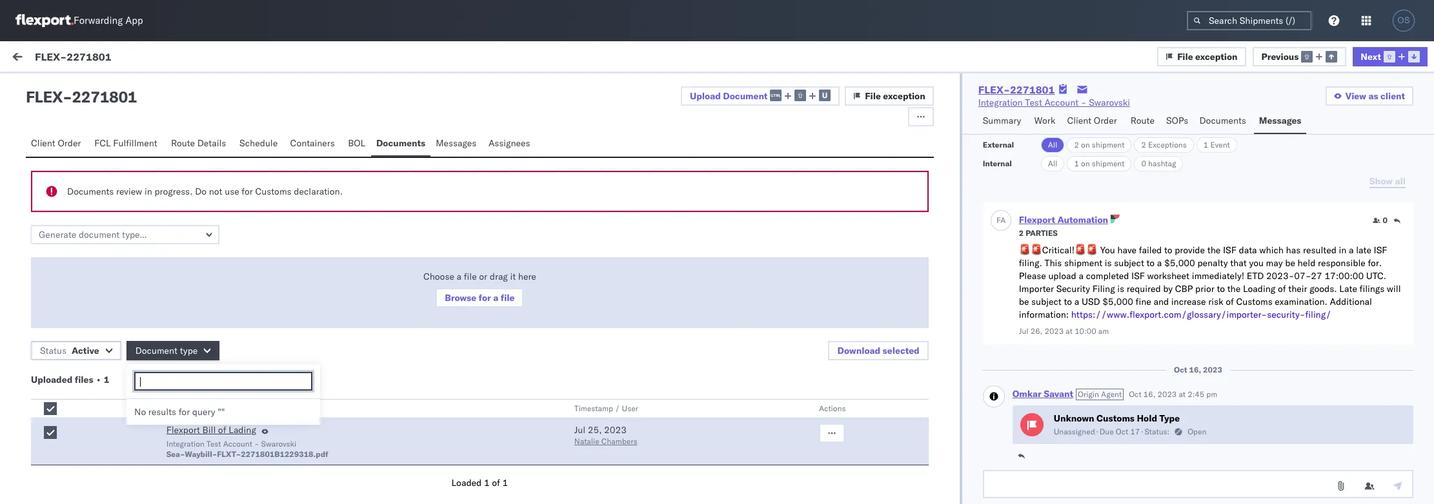 Task type: locate. For each thing, give the bounding box(es) containing it.
exception: for exception: warehouse devan delay
[[41, 162, 87, 174]]

savant
[[92, 140, 120, 151], [92, 224, 120, 235], [1044, 389, 1074, 400], [92, 398, 120, 410]]

final
[[425, 259, 443, 271]]

hold
[[1137, 413, 1158, 425]]

1 horizontal spatial route
[[1131, 115, 1155, 127]]

10:00
[[1075, 327, 1097, 336]]

this down 🚨🚨critical!🚨🚨 at the right of page
[[1045, 258, 1062, 269]]

0 vertical spatial omkar savant
[[63, 140, 120, 151]]

exception: for exception: (air recovery) schedule delay: terminal - cargo availability delay
[[41, 330, 87, 342]]

savant up "unknown"
[[1044, 389, 1074, 400]]

you up takes
[[108, 246, 122, 258]]

filing
[[1093, 283, 1116, 295]]

work for my
[[37, 50, 70, 68]]

shipment's
[[379, 259, 423, 271]]

on
[[1082, 140, 1090, 150], [1082, 159, 1090, 169]]

0 horizontal spatial integration test account - swarovski
[[166, 440, 297, 449]]

is down 'you'
[[1105, 258, 1112, 269]]

26, up it
[[504, 247, 518, 259]]

oct up drag
[[487, 247, 501, 259]]

customs left "create"
[[255, 186, 292, 198]]

2023
[[1045, 327, 1064, 336], [1204, 365, 1223, 375], [1158, 390, 1177, 400], [604, 425, 627, 437]]

0 vertical spatial and
[[118, 188, 134, 200]]

terminal
[[229, 330, 266, 342]]

2 o s from the top
[[43, 225, 51, 233]]

3 s from the top
[[48, 399, 51, 408]]

o
[[43, 141, 48, 149], [43, 225, 48, 233], [43, 399, 48, 408]]

2 on shipment
[[1075, 140, 1125, 150]]

this left great
[[39, 188, 56, 200]]

4 flex- 458574 from the top
[[1117, 408, 1178, 420]]

3 2023, from the top
[[520, 408, 545, 420]]

o s
[[43, 141, 51, 149], [43, 225, 51, 233], [43, 399, 51, 408]]

2 vertical spatial 2023,
[[520, 408, 545, 420]]

0 horizontal spatial $5,000
[[1103, 296, 1134, 308]]

0 vertical spatial order
[[1094, 115, 1118, 127]]

this
[[156, 188, 171, 200], [291, 259, 307, 271]]

458574
[[1145, 163, 1178, 175], [1145, 247, 1178, 259], [1145, 331, 1178, 343], [1145, 408, 1178, 420]]

0 vertical spatial on
[[1082, 140, 1090, 150]]

you up etd
[[1250, 258, 1264, 269]]

/ left user
[[615, 404, 620, 414]]

examination.
[[1275, 296, 1328, 308]]

2 parties button
[[1019, 227, 1058, 239]]

1 horizontal spatial $5,000
[[1165, 258, 1196, 269]]

2 vertical spatial pm
[[570, 408, 583, 420]]

2 horizontal spatial that
[[1231, 258, 1247, 269]]

0 vertical spatial external
[[21, 82, 55, 94]]

0 left hashtag
[[1142, 159, 1147, 169]]

document
[[723, 90, 768, 102], [135, 345, 178, 357], [166, 404, 205, 414]]

penalty
[[1198, 258, 1228, 269]]

pdt for we
[[585, 247, 602, 259]]

2 all button from the top
[[1041, 156, 1065, 172]]

2 flex- 458574 from the top
[[1117, 247, 1178, 259]]

o up "@"
[[43, 399, 48, 408]]

s for @
[[48, 399, 51, 408]]

user
[[622, 404, 639, 414]]

0 for 0
[[1383, 216, 1388, 225]]

results
[[148, 407, 176, 418]]

oct 26, 2023, 2:45 pm pdt down assignees button
[[487, 163, 602, 175]]

1 horizontal spatial subject
[[1115, 258, 1145, 269]]

2 vertical spatial documents
[[67, 186, 114, 198]]

order left fcl
[[58, 138, 81, 149]]

for
[[242, 186, 253, 198], [479, 293, 491, 304], [179, 407, 190, 418]]

that down data
[[1231, 258, 1247, 269]]

0 vertical spatial o s
[[43, 141, 51, 149]]

2 for on shipment
[[1075, 140, 1080, 150]]

2023 inside jul 25, 2023 natalie chambers
[[604, 425, 627, 437]]

3 resize handle column header from the left
[[1096, 108, 1112, 451]]

o for we
[[43, 225, 48, 233]]

flex- 458574 up worksheet
[[1117, 247, 1178, 259]]

16, up hold
[[1144, 390, 1156, 400]]

unknown
[[1054, 413, 1095, 425]]

1 vertical spatial all
[[1048, 159, 1058, 169]]

isf up 'required'
[[1132, 271, 1145, 282]]

2 exception: from the top
[[41, 330, 87, 342]]

item/shipment
[[1166, 112, 1219, 121]]

1 flex- 458574 from the top
[[1117, 163, 1178, 175]]

subject down have
[[1115, 258, 1145, 269]]

flex-
[[35, 50, 67, 63], [979, 83, 1011, 96], [1117, 163, 1145, 175], [1117, 247, 1145, 259], [1117, 331, 1145, 343], [1117, 408, 1145, 420]]

related work item/shipment
[[1118, 112, 1219, 121]]

schedule inside button
[[240, 138, 278, 149]]

o s up "@"
[[43, 399, 51, 408]]

may down which
[[1267, 258, 1283, 269]]

pm for we
[[570, 247, 583, 259]]

documents button up 'event'
[[1195, 109, 1254, 134]]

None checkbox
[[44, 403, 57, 416], [44, 427, 57, 440], [44, 403, 57, 416], [44, 427, 57, 440]]

0 horizontal spatial isf
[[1132, 271, 1145, 282]]

pm for @
[[570, 408, 583, 420]]

details
[[197, 138, 226, 149]]

2023 up status:
[[1158, 390, 1177, 400]]

file inside button
[[501, 293, 515, 304]]

26,
[[504, 163, 518, 175], [504, 247, 518, 259], [1031, 327, 1043, 336], [504, 408, 518, 420]]

2 horizontal spatial for
[[479, 293, 491, 304]]

0 vertical spatial file
[[1178, 51, 1194, 62]]

pdt for @
[[585, 408, 602, 420]]

no results for query " "
[[134, 407, 225, 418]]

omkar savant for @
[[63, 398, 120, 410]]

0 horizontal spatial messages button
[[431, 132, 484, 157]]

loading
[[1244, 283, 1276, 295]]

1 vertical spatial pdt
[[585, 247, 602, 259]]

is left great
[[58, 188, 65, 200]]

test
[[1026, 97, 1043, 108], [207, 440, 221, 449]]

delay
[[169, 162, 193, 174], [356, 330, 380, 342]]

type up flexport bill of lading
[[207, 404, 224, 414]]

route for route details
[[171, 138, 195, 149]]

document for document type
[[135, 345, 178, 357]]

work left sops
[[1147, 112, 1164, 121]]

1 horizontal spatial integration
[[979, 97, 1023, 108]]

we
[[39, 246, 52, 258]]

1 horizontal spatial customs
[[1097, 413, 1135, 425]]

on down 2 on shipment
[[1082, 159, 1090, 169]]

1 vertical spatial as
[[455, 272, 465, 283]]

3 flex- 458574 from the top
[[1117, 331, 1178, 343]]

3 o from the top
[[43, 399, 48, 408]]

1 vertical spatial 0
[[1383, 216, 1388, 225]]

1 458574 from the top
[[1145, 163, 1178, 175]]

1 all from the top
[[1048, 140, 1058, 150]]

2 all from the top
[[1048, 159, 1058, 169]]

2023-
[[1267, 271, 1295, 282]]

shipment up "upload"
[[1065, 258, 1103, 269]]

prior
[[1196, 283, 1215, 295]]

client for client order button to the right
[[1068, 115, 1092, 127]]

uploaded
[[31, 375, 72, 386]]

integration test account - swarovski up work button
[[979, 97, 1131, 108]]

2023 up "chambers"
[[604, 425, 627, 437]]

1 horizontal spatial order
[[1094, 115, 1118, 127]]

0 horizontal spatial flex-2271801
[[35, 50, 111, 63]]

1 horizontal spatial has
[[1287, 245, 1301, 256]]

has
[[1287, 245, 1301, 256], [261, 246, 276, 258]]

schedule up type
[[158, 330, 198, 342]]

jul inside "🚨🚨critical!🚨🚨 you have failed to provide the isf data which has resulted in a late isf filing. this shipment is subject to a $5,000 penalty that you may be held responsible for. please upload a completed isf worksheet immediately! etd 2023-07-27 17:00:00 utc. importer security filing is required by cbp prior to the loading of their goods. late filings will be subject to a usd $5,000 fine and increase risk of customs examination. additional information: https://www.flexport.com/glossary/importer-security-filing/ jul 26, 2023 at 10:00 am"
[[1019, 327, 1029, 336]]

0 horizontal spatial route
[[171, 138, 195, 149]]

1 horizontal spatial will
[[1388, 283, 1402, 295]]

document up bill
[[166, 404, 205, 414]]

late
[[1340, 283, 1358, 295]]

1 horizontal spatial documents
[[376, 138, 426, 149]]

progress.
[[155, 186, 193, 198]]

schedule
[[240, 138, 278, 149], [158, 330, 198, 342]]

all
[[1048, 140, 1058, 150], [1048, 159, 1058, 169]]

flex- left hashtag
[[1117, 163, 1145, 175]]

we are notifying you that your shipment, k & k, devan has been delayed. this often occurs when unloading cargo takes longer than expected. please note that this may impact your shipment's final shipment as
[[39, 246, 465, 283]]

1 vertical spatial exception:
[[41, 330, 87, 342]]

client down flex at the top left
[[31, 138, 55, 149]]

1 vertical spatial route
[[171, 138, 195, 149]]

16, up oct 16, 2023 at 2:45 pm
[[1190, 365, 1202, 375]]

filing/
[[1306, 309, 1332, 321]]

1 horizontal spatial that
[[272, 259, 289, 271]]

document inside button
[[166, 404, 205, 414]]

your down often at left
[[358, 259, 376, 271]]

0 vertical spatial account
[[1045, 97, 1079, 108]]

flex- right am
[[1117, 331, 1145, 343]]

2 pdt from the top
[[585, 247, 602, 259]]

1 horizontal spatial flexport
[[1019, 214, 1056, 226]]

1 on from the top
[[1082, 140, 1090, 150]]

1 horizontal spatial 0
[[1383, 216, 1388, 225]]

documents for documents review in progress. do not use for customs declaration.
[[67, 186, 114, 198]]

0 vertical spatial all
[[1048, 140, 1058, 150]]

at
[[1066, 327, 1073, 336], [1179, 390, 1186, 400]]

1 vertical spatial messages
[[436, 138, 477, 149]]

flex-2271801 down forwarding app link
[[35, 50, 111, 63]]

upload document
[[690, 90, 768, 102]]

review
[[116, 186, 142, 198]]

1 vertical spatial swarovski
[[261, 440, 297, 449]]

flex- 458574 down 2 exceptions
[[1117, 163, 1178, 175]]

f
[[997, 215, 1001, 225]]

documents for rightmost documents button
[[1200, 115, 1247, 127]]

to down 'failed'
[[1147, 258, 1155, 269]]

at left 10:00
[[1066, 327, 1073, 336]]

external down my work
[[21, 82, 55, 94]]

3 pm from the top
[[570, 408, 583, 420]]

1 horizontal spatial exception
[[1196, 51, 1238, 62]]

458574 up status:
[[1145, 408, 1178, 420]]

cargo
[[82, 259, 104, 271]]

0 up utc.
[[1383, 216, 1388, 225]]

documents button right bol
[[371, 132, 431, 157]]

0 vertical spatial in
[[145, 186, 152, 198]]

1 vertical spatial documents
[[376, 138, 426, 149]]

as right view
[[1369, 90, 1379, 102]]

1 vertical spatial file
[[501, 293, 515, 304]]

documents down "warehouse"
[[67, 186, 114, 198]]

1 vertical spatial customs
[[1237, 296, 1273, 308]]

documents up 'event'
[[1200, 115, 1247, 127]]

and down by on the bottom of page
[[1154, 296, 1170, 308]]

type
[[207, 404, 224, 414], [1160, 413, 1180, 425]]

0 vertical spatial flex-2271801
[[35, 50, 111, 63]]

client
[[1068, 115, 1092, 127], [31, 138, 55, 149]]

0 vertical spatial work
[[126, 53, 147, 65]]

1 vertical spatial o s
[[43, 225, 51, 233]]

0 vertical spatial flexport
[[1019, 214, 1056, 226]]

work up external (0)
[[37, 50, 70, 68]]

1 vertical spatial for
[[479, 293, 491, 304]]

containers
[[290, 138, 335, 149]]

None text field
[[139, 377, 311, 388], [983, 471, 1414, 499], [139, 377, 311, 388], [983, 471, 1414, 499]]

2023, for we
[[520, 247, 545, 259]]

all button for 1
[[1041, 156, 1065, 172]]

my
[[13, 50, 33, 68]]

this
[[39, 188, 56, 200], [338, 246, 355, 258], [1045, 258, 1062, 269]]

2 s from the top
[[48, 225, 51, 233]]

flex- up 17
[[1117, 408, 1145, 420]]

subject up information:
[[1032, 296, 1062, 308]]

2 down route button
[[1142, 140, 1147, 150]]

1 omkar savant from the top
[[63, 140, 120, 151]]

category
[[803, 112, 834, 121]]

/ inside document type / filename button
[[226, 404, 231, 414]]

2 o from the top
[[43, 225, 48, 233]]

(0) for external (0)
[[57, 82, 74, 94]]

0 vertical spatial integration test account - swarovski
[[979, 97, 1131, 108]]

"
[[218, 407, 221, 418], [221, 407, 225, 418]]

3 o s from the top
[[43, 399, 51, 408]]

0 horizontal spatial order
[[58, 138, 81, 149]]

established,
[[210, 188, 260, 200]]

a right the choose
[[457, 271, 462, 283]]

order up 2 on shipment
[[1094, 115, 1118, 127]]

to down immediately!
[[1217, 283, 1226, 295]]

flex- 458574 down https://www.flexport.com/glossary/importer-
[[1117, 331, 1178, 343]]

16, for oct 16, 2023 at 2:45 pm
[[1144, 390, 1156, 400]]

2 vertical spatial is
[[1118, 283, 1125, 295]]

messages
[[1260, 115, 1302, 127], [436, 138, 477, 149]]

file down it
[[501, 293, 515, 304]]

2 left parties
[[1019, 229, 1024, 238]]

client order
[[1068, 115, 1118, 127], [31, 138, 81, 149]]

0 horizontal spatial file
[[464, 271, 477, 283]]

3 omkar savant from the top
[[63, 398, 120, 410]]

0 vertical spatial client
[[1068, 115, 1092, 127]]

$5,000 down filing
[[1103, 296, 1134, 308]]

1 vertical spatial exception
[[884, 90, 926, 102]]

integration up summary
[[979, 97, 1023, 108]]

in
[[145, 186, 152, 198], [1340, 245, 1347, 256]]

2271801
[[67, 50, 111, 63], [1010, 83, 1055, 96], [72, 87, 137, 107]]

of right risk
[[1226, 296, 1235, 308]]

2 pm from the top
[[570, 247, 583, 259]]

1 horizontal spatial isf
[[1224, 245, 1237, 256]]

1 vertical spatial 2:45
[[548, 247, 567, 259]]

0 horizontal spatial subject
[[1032, 296, 1062, 308]]

shipment down 2 on shipment
[[1092, 159, 1125, 169]]

at down 'oct 16, 2023'
[[1179, 390, 1186, 400]]

their
[[1289, 283, 1308, 295]]

o s up we
[[43, 225, 51, 233]]

completed
[[1086, 271, 1130, 282]]

2 (0) from the left
[[121, 82, 137, 94]]

you inside "🚨🚨critical!🚨🚨 you have failed to provide the isf data which has resulted in a late isf filing. this shipment is subject to a $5,000 penalty that you may be held responsible for. please upload a completed isf worksheet immediately! etd 2023-07-27 17:00:00 utc. importer security filing is required by cbp prior to the loading of their goods. late filings will be subject to a usd $5,000 fine and increase risk of customs examination. additional information: https://www.flexport.com/glossary/importer-security-filing/ jul 26, 2023 at 10:00 am"
[[1250, 258, 1264, 269]]

0 horizontal spatial that
[[124, 246, 141, 258]]

in up responsible
[[1340, 245, 1347, 256]]

2 for exceptions
[[1142, 140, 1147, 150]]

account
[[1045, 97, 1079, 108], [223, 440, 252, 449]]

0 inside "button"
[[1383, 216, 1388, 225]]

import work
[[97, 53, 147, 65]]

(0) inside internal (0) button
[[121, 82, 137, 94]]

0 vertical spatial as
[[1369, 90, 1379, 102]]

(0) for internal (0)
[[121, 82, 137, 94]]

0 hashtag
[[1142, 159, 1177, 169]]

flex
[[26, 87, 63, 107]]

in right review
[[145, 186, 152, 198]]

file left or
[[464, 271, 477, 283]]

please inside "🚨🚨critical!🚨🚨 you have failed to provide the isf data which has resulted in a late isf filing. this shipment is subject to a $5,000 penalty that you may be held responsible for. please upload a completed isf worksheet immediately! etd 2023-07-27 17:00:00 utc. importer security filing is required by cbp prior to the loading of their goods. late filings will be subject to a usd $5,000 fine and increase risk of customs examination. additional information: https://www.flexport.com/glossary/importer-security-filing/ jul 26, 2023 at 10:00 am"
[[1019, 271, 1047, 282]]

0 horizontal spatial work
[[126, 53, 147, 65]]

1 horizontal spatial jul
[[1019, 327, 1029, 336]]

messages down previous at the top of the page
[[1260, 115, 1302, 127]]

1 exception: from the top
[[41, 162, 87, 174]]

on for 1
[[1082, 159, 1090, 169]]

o up we
[[43, 225, 48, 233]]

documents right bol 'button' on the left
[[376, 138, 426, 149]]

2 on from the top
[[1082, 159, 1090, 169]]

0 vertical spatial client order
[[1068, 115, 1118, 127]]

integration test account - swarovski link
[[979, 96, 1131, 109]]

0 vertical spatial 0
[[1142, 159, 1147, 169]]

/ left filename
[[226, 404, 231, 414]]

flxt-
[[217, 450, 241, 460]]

flexport bill of lading link
[[166, 424, 256, 440]]

0 horizontal spatial delay
[[169, 162, 193, 174]]

will inside "🚨🚨critical!🚨🚨 you have failed to provide the isf data which has resulted in a late isf filing. this shipment is subject to a $5,000 penalty that you may be held responsible for. please upload a completed isf worksheet immediately! etd 2023-07-27 17:00:00 utc. importer security filing is required by cbp prior to the loading of their goods. late filings will be subject to a usd $5,000 fine and increase risk of customs examination. additional information: https://www.flexport.com/glossary/importer-security-filing/ jul 26, 2023 at 10:00 am"
[[1388, 283, 1402, 295]]

you
[[1101, 245, 1116, 256]]

1 vertical spatial internal
[[983, 159, 1012, 169]]

0 vertical spatial exception:
[[41, 162, 87, 174]]

integration
[[979, 97, 1023, 108], [166, 440, 205, 449]]

0 horizontal spatial jul
[[575, 425, 586, 437]]

2 omkar savant from the top
[[63, 224, 120, 235]]

0 vertical spatial internal
[[87, 82, 118, 94]]

1 vertical spatial in
[[1340, 245, 1347, 256]]

(0) inside external (0) button
[[57, 82, 74, 94]]

has inside the "we are notifying you that your shipment, k & k, devan has been delayed. this often occurs when unloading cargo takes longer than expected. please note that this may impact your shipment's final shipment as"
[[261, 246, 276, 258]]

0 horizontal spatial client order
[[31, 138, 81, 149]]

2023 for jul 25, 2023 natalie chambers
[[604, 425, 627, 437]]

2023 for oct 16, 2023
[[1204, 365, 1223, 375]]

customs up due
[[1097, 413, 1135, 425]]

route for route
[[1131, 115, 1155, 127]]

order for client order button to the right
[[1094, 115, 1118, 127]]

1 horizontal spatial as
[[1369, 90, 1379, 102]]

16, for oct 16, 2023
[[1190, 365, 1202, 375]]

26, down assignees button
[[504, 163, 518, 175]]

3 458574 from the top
[[1145, 331, 1178, 343]]

1 vertical spatial oct 26, 2023, 2:45 pm pdt
[[487, 247, 602, 259]]

lucrative
[[328, 188, 363, 200]]

1 vertical spatial 16,
[[1144, 390, 1156, 400]]

1 / from the left
[[226, 404, 231, 414]]

exception: up great
[[41, 162, 87, 174]]

fcl fulfillment button
[[89, 132, 166, 157]]

client order left fcl
[[31, 138, 81, 149]]

internal inside button
[[87, 82, 118, 94]]

file exception button
[[1158, 47, 1247, 66], [1158, 47, 1247, 66], [845, 87, 934, 106], [845, 87, 934, 106]]

1
[[1204, 140, 1209, 150], [1075, 159, 1080, 169], [104, 375, 109, 386], [484, 478, 490, 489], [503, 478, 508, 489]]

resize handle column header
[[465, 108, 481, 451], [781, 108, 796, 451], [1096, 108, 1112, 451], [1412, 108, 1427, 451]]

2:45
[[548, 163, 567, 175], [548, 247, 567, 259], [1188, 390, 1205, 400]]

@
[[39, 420, 46, 432]]

all button for 2
[[1041, 138, 1065, 153]]

3 pdt from the top
[[585, 408, 602, 420]]

458574 down 2 exceptions
[[1145, 163, 1178, 175]]

swarovski
[[1089, 97, 1131, 108], [261, 440, 297, 449]]

0 vertical spatial schedule
[[240, 138, 278, 149]]

external inside button
[[21, 82, 55, 94]]

2 up '1 on shipment'
[[1075, 140, 1080, 150]]

download selected button
[[829, 342, 929, 361]]

1 horizontal spatial swarovski
[[1089, 97, 1131, 108]]

(0)
[[57, 82, 74, 94], [121, 82, 137, 94]]

1 s from the top
[[48, 141, 51, 149]]

flex- 458574 up status:
[[1117, 408, 1178, 420]]

on up '1 on shipment'
[[1082, 140, 1090, 150]]

0 vertical spatial is
[[58, 188, 65, 200]]

2 2023, from the top
[[520, 247, 545, 259]]

usd
[[1082, 296, 1101, 308]]

2 horizontal spatial 2
[[1142, 140, 1147, 150]]

timestamp / user
[[575, 404, 639, 414]]

2 / from the left
[[615, 404, 620, 414]]

1 vertical spatial at
[[1179, 390, 1186, 400]]

goods.
[[1310, 283, 1338, 295]]

0 vertical spatial route
[[1131, 115, 1155, 127]]

1 all button from the top
[[1041, 138, 1065, 153]]

1 o from the top
[[43, 141, 48, 149]]

26, inside "🚨🚨critical!🚨🚨 you have failed to provide the isf data which has resulted in a late isf filing. this shipment is subject to a $5,000 penalty that you may be held responsible for. please upload a completed isf worksheet immediately! etd 2023-07-27 17:00:00 utc. importer security filing is required by cbp prior to the loading of their goods. late filings will be subject to a usd $5,000 fine and increase risk of customs examination. additional information: https://www.flexport.com/glossary/importer-security-filing/ jul 26, 2023 at 10:00 am"
[[1031, 327, 1043, 336]]

2 vertical spatial 2:45
[[1188, 390, 1205, 400]]

1 horizontal spatial this
[[338, 246, 355, 258]]

this right with
[[156, 188, 171, 200]]

s for we
[[48, 225, 51, 233]]

messages for leftmost messages button
[[436, 138, 477, 149]]

omkar up notifying
[[63, 224, 90, 235]]

shipment inside "🚨🚨critical!🚨🚨 you have failed to provide the isf data which has resulted in a late isf filing. this shipment is subject to a $5,000 penalty that you may be held responsible for. please upload a completed isf worksheet immediately! etd 2023-07-27 17:00:00 utc. importer security filing is required by cbp prior to the loading of their goods. late filings will be subject to a usd $5,000 fine and increase risk of customs examination. additional information: https://www.flexport.com/glossary/importer-security-filing/ jul 26, 2023 at 10:00 am"
[[1065, 258, 1103, 269]]

flex-2271801 up summary
[[979, 83, 1055, 96]]

test down flex-2271801 link
[[1026, 97, 1043, 108]]

0 horizontal spatial flexport
[[166, 425, 200, 437]]

for right use
[[242, 186, 253, 198]]

1 horizontal spatial you
[[1250, 258, 1264, 269]]

late
[[1357, 245, 1372, 256]]

oct 26, 2023, 2:45 pm pdt up here
[[487, 247, 602, 259]]

0 horizontal spatial customs
[[255, 186, 292, 198]]

will right filings
[[1388, 283, 1402, 295]]

order
[[1094, 115, 1118, 127], [58, 138, 81, 149]]

client down the integration test account - swarovski link
[[1068, 115, 1092, 127]]

1 horizontal spatial is
[[1105, 258, 1112, 269]]

that down the been
[[272, 259, 289, 271]]

0 horizontal spatial 16,
[[1144, 390, 1156, 400]]

o s for @
[[43, 399, 51, 408]]

exception: up status active
[[41, 330, 87, 342]]

in inside "🚨🚨critical!🚨🚨 you have failed to provide the isf data which has resulted in a late isf filing. this shipment is subject to a $5,000 penalty that you may be held responsible for. please upload a completed isf worksheet immediately! etd 2023-07-27 17:00:00 utc. importer security filing is required by cbp prior to the loading of their goods. late filings will be subject to a usd $5,000 fine and increase risk of customs examination. additional information: https://www.flexport.com/glossary/importer-security-filing/ jul 26, 2023 at 10:00 am"
[[1340, 245, 1347, 256]]

a
[[68, 188, 73, 200], [321, 188, 326, 200], [1350, 245, 1354, 256], [1158, 258, 1163, 269], [1079, 271, 1084, 282], [457, 271, 462, 283], [493, 293, 499, 304], [1075, 296, 1080, 308]]

previous button
[[1253, 47, 1347, 66]]

1 (0) from the left
[[57, 82, 74, 94]]

0 horizontal spatial documents
[[67, 186, 114, 198]]

to
[[1165, 245, 1173, 256], [1147, 258, 1155, 269], [1217, 283, 1226, 295], [1064, 296, 1073, 308]]

as inside the "we are notifying you that your shipment, k & k, devan has been delayed. this often occurs when unloading cargo takes longer than expected. please note that this may impact your shipment's final shipment as"
[[455, 272, 465, 283]]

4 resize handle column header from the left
[[1412, 108, 1427, 451]]



Task type: describe. For each thing, give the bounding box(es) containing it.
1 event
[[1204, 140, 1231, 150]]

document type / filename
[[166, 404, 267, 414]]

please inside the "we are notifying you that your shipment, k & k, devan has been delayed. this often occurs when unloading cargo takes longer than expected. please note that this may impact your shipment's final shipment as"
[[222, 259, 249, 271]]

agent
[[1102, 390, 1122, 400]]

order for the leftmost client order button
[[58, 138, 81, 149]]

1 horizontal spatial flex-2271801
[[979, 83, 1055, 96]]

security
[[1057, 283, 1091, 295]]

assignees
[[489, 138, 530, 149]]

Generate document type... text field
[[31, 225, 220, 245]]

provide
[[1175, 245, 1206, 256]]

a left late
[[1350, 245, 1354, 256]]

work for related
[[1147, 112, 1164, 121]]

import
[[97, 53, 124, 65]]

to right 'failed'
[[1165, 245, 1173, 256]]

bol
[[348, 138, 366, 149]]

flexport bill of lading
[[166, 425, 256, 437]]

unassigned due oct 17
[[1054, 427, 1141, 437]]

previous
[[1262, 51, 1299, 62]]

this inside "🚨🚨critical!🚨🚨 you have failed to provide the isf data which has resulted in a late isf filing. this shipment is subject to a $5,000 penalty that you may be held responsible for. please upload a completed isf worksheet immediately! etd 2023-07-27 17:00:00 utc. importer security filing is required by cbp prior to the loading of their goods. late filings will be subject to a usd $5,000 fine and increase risk of customs examination. additional information: https://www.flexport.com/glossary/importer-security-filing/ jul 26, 2023 at 10:00 am"
[[1045, 258, 1062, 269]]

at inside "🚨🚨critical!🚨🚨 you have failed to provide the isf data which has resulted in a late isf filing. this shipment is subject to a $5,000 penalty that you may be held responsible for. please upload a completed isf worksheet immediately! etd 2023-07-27 17:00:00 utc. importer security filing is required by cbp prior to the loading of their goods. late filings will be subject to a usd $5,000 fine and increase risk of customs examination. additional information: https://www.flexport.com/glossary/importer-security-filing/ jul 26, 2023 at 10:00 am"
[[1066, 327, 1073, 336]]

unloading
[[39, 259, 79, 271]]

1 vertical spatial account
[[223, 440, 252, 449]]

0 horizontal spatial will
[[276, 188, 290, 200]]

flexport automation button
[[1019, 214, 1109, 226]]

immediately!
[[1192, 271, 1245, 282]]

this is a great deal and with this contract established, we will create a lucrative
[[39, 188, 363, 200]]

1 2023, from the top
[[520, 163, 545, 175]]

related
[[1118, 112, 1145, 121]]

2 horizontal spatial internal
[[983, 159, 1012, 169]]

origin
[[1078, 390, 1100, 400]]

omkar savant for we
[[63, 224, 120, 235]]

on for 2
[[1082, 140, 1090, 150]]

flexport automation
[[1019, 214, 1109, 226]]

may inside "🚨🚨critical!🚨🚨 you have failed to provide the isf data which has resulted in a late isf filing. this shipment is subject to a $5,000 penalty that you may be held responsible for. please upload a completed isf worksheet immediately! etd 2023-07-27 17:00:00 utc. importer security filing is required by cbp prior to the loading of their goods. late filings will be subject to a usd $5,000 fine and increase risk of customs examination. additional information: https://www.flexport.com/glossary/importer-security-filing/ jul 26, 2023 at 10:00 am"
[[1267, 258, 1283, 269]]

1 oct 26, 2023, 2:45 pm pdt from the top
[[487, 163, 602, 175]]

to down security
[[1064, 296, 1073, 308]]

required
[[1127, 283, 1161, 295]]

savant down ∙ on the bottom of page
[[92, 398, 120, 410]]

a inside browse for a file button
[[493, 293, 499, 304]]

2 parties
[[1019, 229, 1058, 238]]

status:
[[1145, 427, 1170, 437]]

1 horizontal spatial client order button
[[1062, 109, 1126, 134]]

containers button
[[285, 132, 343, 157]]

2271801b1229318.pdf
[[241, 450, 328, 460]]

2 exceptions
[[1142, 140, 1187, 150]]

0 horizontal spatial client order button
[[26, 132, 89, 157]]

increase
[[1172, 296, 1207, 308]]

0 vertical spatial integration
[[979, 97, 1023, 108]]

os
[[1398, 15, 1411, 25]]

1 vertical spatial is
[[1105, 258, 1112, 269]]

contract
[[173, 188, 208, 200]]

exception: (air recovery) schedule delay: terminal - cargo availability delay
[[41, 330, 380, 342]]

occurs
[[382, 246, 409, 258]]

omkar down "uploaded files ∙ 1"
[[63, 398, 90, 410]]

browse for a file
[[445, 293, 515, 304]]

held
[[1298, 258, 1316, 269]]

here
[[518, 271, 536, 283]]

1 horizontal spatial file exception
[[1178, 51, 1238, 62]]

etd
[[1247, 271, 1264, 282]]

of right bill
[[218, 425, 226, 437]]

1 horizontal spatial test
[[1026, 97, 1043, 108]]

type inside document type / filename button
[[207, 404, 224, 414]]

devan
[[235, 246, 259, 258]]

this inside the "we are notifying you that your shipment, k & k, devan has been delayed. this often occurs when unloading cargo takes longer than expected. please note that this may impact your shipment's final shipment as"
[[338, 246, 355, 258]]

a up security
[[1079, 271, 1084, 282]]

savant up notifying
[[92, 224, 120, 235]]

1 horizontal spatial messages button
[[1254, 109, 1307, 134]]

jul inside jul 25, 2023 natalie chambers
[[575, 425, 586, 437]]

flexport for flexport automation
[[1019, 214, 1056, 226]]

browse for a file button
[[436, 289, 524, 308]]

and inside "🚨🚨critical!🚨🚨 you have failed to provide the isf data which has resulted in a late isf filing. this shipment is subject to a $5,000 penalty that you may be held responsible for. please upload a completed isf worksheet immediately! etd 2023-07-27 17:00:00 utc. importer security filing is required by cbp prior to the loading of their goods. late filings will be subject to a usd $5,000 fine and increase risk of customs examination. additional information: https://www.flexport.com/glossary/importer-security-filing/ jul 26, 2023 at 10:00 am"
[[1154, 296, 1170, 308]]

0 horizontal spatial documents button
[[371, 132, 431, 157]]

1 o s from the top
[[43, 141, 51, 149]]

shipment up '1 on shipment'
[[1092, 140, 1125, 150]]

2 horizontal spatial isf
[[1374, 245, 1388, 256]]

for inside button
[[479, 293, 491, 304]]

1 horizontal spatial documents button
[[1195, 109, 1254, 134]]

forwarding app
[[74, 15, 143, 27]]

all for 1
[[1048, 159, 1058, 169]]

which
[[1260, 245, 1284, 256]]

external for external
[[983, 140, 1015, 150]]

warehouse
[[89, 162, 137, 174]]

by
[[1164, 283, 1173, 295]]

0 vertical spatial file
[[464, 271, 477, 283]]

0 horizontal spatial the
[[1208, 245, 1221, 256]]

a up worksheet
[[1158, 258, 1163, 269]]

1 vertical spatial file
[[865, 90, 881, 102]]

o s for we
[[43, 225, 51, 233]]

type
[[180, 345, 198, 357]]

2271801 down import
[[72, 87, 137, 107]]

messages for messages button to the right
[[1260, 115, 1302, 127]]

route details
[[171, 138, 226, 149]]

a down security
[[1075, 296, 1080, 308]]

1 vertical spatial integration test account - swarovski
[[166, 440, 297, 449]]

oct 26, 2023, 2:44 pm pdt
[[487, 408, 602, 420]]

0 for 0 hashtag
[[1142, 159, 1147, 169]]

0 horizontal spatial file exception
[[865, 90, 926, 102]]

am
[[1099, 327, 1109, 336]]

flex- right my
[[35, 50, 67, 63]]

0 horizontal spatial in
[[145, 186, 152, 198]]

waybill-
[[185, 450, 217, 460]]

client for the leftmost client order button
[[31, 138, 55, 149]]

0 vertical spatial delay
[[169, 162, 193, 174]]

as inside button
[[1369, 90, 1379, 102]]

use
[[225, 186, 239, 198]]

∙
[[96, 375, 102, 386]]

0 horizontal spatial exception
[[884, 90, 926, 102]]

may inside the "we are notifying you that your shipment, k & k, devan has been delayed. this often occurs when unloading cargo takes longer than expected. please note that this may impact your shipment's final shipment as"
[[309, 259, 326, 271]]

importer
[[1019, 283, 1055, 295]]

2 vertical spatial internal
[[39, 356, 70, 367]]

omkar left origin
[[1013, 389, 1042, 400]]

1 " from the left
[[218, 407, 221, 418]]

/ inside timestamp / user "button"
[[615, 404, 620, 414]]

1 horizontal spatial client order
[[1068, 115, 1118, 127]]

2023 for oct 16, 2023 at 2:45 pm
[[1158, 390, 1177, 400]]

0 vertical spatial document
[[723, 90, 768, 102]]

external (0) button
[[15, 76, 81, 101]]

timestamp / user button
[[572, 402, 794, 415]]

0 vertical spatial $5,000
[[1165, 258, 1196, 269]]

flex - 2271801
[[26, 87, 137, 107]]

availability
[[304, 330, 353, 342]]

0 vertical spatial exception
[[1196, 51, 1238, 62]]

flexport. image
[[15, 14, 74, 27]]

external for external (0)
[[21, 82, 55, 94]]

0 vertical spatial be
[[1286, 258, 1296, 269]]

upload
[[1049, 271, 1077, 282]]

client
[[1381, 90, 1406, 102]]

delay:
[[200, 330, 226, 342]]

2 vertical spatial for
[[179, 407, 190, 418]]

2023, for @
[[520, 408, 545, 420]]

document type / filename button
[[164, 402, 549, 415]]

2 458574 from the top
[[1145, 247, 1178, 259]]

automation
[[1058, 214, 1109, 226]]

longer
[[131, 259, 156, 271]]

sops
[[1167, 115, 1189, 127]]

a right "create"
[[321, 188, 326, 200]]

Search Shipments (/) text field
[[1187, 11, 1312, 30]]

2 " from the left
[[221, 407, 225, 418]]

upload
[[690, 90, 721, 102]]

2271801 down forwarding
[[67, 50, 111, 63]]

omkar left fcl
[[63, 140, 90, 151]]

1 horizontal spatial account
[[1045, 97, 1079, 108]]

query
[[192, 407, 215, 418]]

2271801 up work button
[[1010, 83, 1055, 96]]

1 vertical spatial the
[[1228, 283, 1241, 295]]

0 horizontal spatial swarovski
[[261, 440, 297, 449]]

filename
[[233, 404, 267, 414]]

resulted
[[1304, 245, 1337, 256]]

or
[[479, 271, 488, 283]]

pm
[[1207, 390, 1218, 400]]

all for 2
[[1048, 140, 1058, 150]]

oct 16, 2023
[[1174, 365, 1223, 375]]

has inside "🚨🚨critical!🚨🚨 you have failed to provide the isf data which has resulted in a late isf filing. this shipment is subject to a $5,000 penalty that you may be held responsible for. please upload a completed isf worksheet immediately! etd 2023-07-27 17:00:00 utc. importer security filing is required by cbp prior to the loading of their goods. late filings will be subject to a usd $5,000 fine and increase risk of customs examination. additional information: https://www.flexport.com/glossary/importer-security-filing/ jul 26, 2023 at 10:00 am"
[[1287, 245, 1301, 256]]

recovery)
[[110, 330, 155, 342]]

0 horizontal spatial integration
[[166, 440, 205, 449]]

4 458574 from the top
[[1145, 408, 1178, 420]]

0 vertical spatial this
[[156, 188, 171, 200]]

1 vertical spatial subject
[[1032, 296, 1062, 308]]

fine
[[1136, 296, 1152, 308]]

0 button
[[1373, 216, 1388, 226]]

o for @
[[43, 399, 48, 408]]

oct up oct 16, 2023 at 2:45 pm
[[1174, 365, 1188, 375]]

0 horizontal spatial be
[[1019, 296, 1030, 308]]

0 horizontal spatial schedule
[[158, 330, 198, 342]]

1 pdt from the top
[[585, 163, 602, 175]]

oct left the 2:44
[[487, 408, 501, 420]]

0 horizontal spatial this
[[39, 188, 56, 200]]

0 horizontal spatial is
[[58, 188, 65, 200]]

security-
[[1268, 309, 1306, 321]]

create
[[293, 188, 318, 200]]

1 vertical spatial $5,000
[[1103, 296, 1134, 308]]

2 vertical spatial customs
[[1097, 413, 1135, 425]]

1 horizontal spatial type
[[1160, 413, 1180, 425]]

document for document type / filename
[[166, 404, 205, 414]]

flex- up summary
[[979, 83, 1011, 96]]

26, left the 2:44
[[504, 408, 518, 420]]

k,
[[223, 246, 232, 258]]

responsible
[[1319, 258, 1366, 269]]

of right loaded
[[492, 478, 500, 489]]

view
[[1346, 90, 1367, 102]]

flex- right 'you'
[[1117, 247, 1145, 259]]

my work
[[13, 50, 70, 68]]

flexport for flexport bill of lading
[[166, 425, 200, 437]]

this inside the "we are notifying you that your shipment, k & k, devan has been delayed. this often occurs when unloading cargo takes longer than expected. please note that this may impact your shipment's final shipment as"
[[291, 259, 307, 271]]

0 horizontal spatial and
[[118, 188, 134, 200]]

🚨🚨critical!🚨🚨 you have failed to provide the isf data which has resulted in a late isf filing. this shipment is subject to a $5,000 penalty that you may be held responsible for. please upload a completed isf worksheet immediately! etd 2023-07-27 17:00:00 utc. importer security filing is required by cbp prior to the loading of their goods. late filings will be subject to a usd $5,000 fine and increase risk of customs examination. additional information: https://www.flexport.com/glossary/importer-security-filing/ jul 26, 2023 at 10:00 am
[[1019, 245, 1402, 336]]

no
[[134, 407, 146, 418]]

2 oct 26, 2023, 2:45 pm pdt from the top
[[487, 247, 602, 259]]

a left great
[[68, 188, 73, 200]]

worksheet
[[1148, 271, 1190, 282]]

of down 2023-
[[1278, 283, 1287, 295]]

customs inside "🚨🚨critical!🚨🚨 you have failed to provide the isf data which has resulted in a late isf filing. this shipment is subject to a $5,000 penalty that you may be held responsible for. please upload a completed isf worksheet immediately! etd 2023-07-27 17:00:00 utc. importer security filing is required by cbp prior to the loading of their goods. late filings will be subject to a usd $5,000 fine and increase risk of customs examination. additional information: https://www.flexport.com/glossary/importer-security-filing/ jul 26, 2023 at 10:00 am"
[[1237, 296, 1273, 308]]

savant up "warehouse"
[[92, 140, 120, 151]]

you inside the "we are notifying you that your shipment, k & k, devan has been delayed. this often occurs when unloading cargo takes longer than expected. please note that this may impact your shipment's final shipment as"
[[108, 246, 122, 258]]

0 vertical spatial swarovski
[[1089, 97, 1131, 108]]

1 horizontal spatial at
[[1179, 390, 1186, 400]]

forwarding
[[74, 15, 123, 27]]

with
[[136, 188, 153, 200]]

oct left 17
[[1116, 427, 1129, 437]]

oct down assignees button
[[487, 163, 501, 175]]

2023 inside "🚨🚨critical!🚨🚨 you have failed to provide the isf data which has resulted in a late isf filing. this shipment is subject to a $5,000 penalty that you may be held responsible for. please upload a completed isf worksheet immediately! etd 2023-07-27 17:00:00 utc. importer security filing is required by cbp prior to the loading of their goods. late filings will be subject to a usd $5,000 fine and increase risk of customs examination. additional information: https://www.flexport.com/glossary/importer-security-filing/ jul 26, 2023 at 10:00 am"
[[1045, 327, 1064, 336]]

0 horizontal spatial test
[[207, 440, 221, 449]]

0 vertical spatial for
[[242, 186, 253, 198]]

os button
[[1390, 6, 1419, 36]]

1 horizontal spatial your
[[358, 259, 376, 271]]

https://www.flexport.com/glossary/importer-security-filing/ link
[[1072, 309, 1332, 321]]

exceptions
[[1149, 140, 1187, 150]]

1 pm from the top
[[570, 163, 583, 175]]

that inside "🚨🚨critical!🚨🚨 you have failed to provide the isf data which has resulted in a late isf filing. this shipment is subject to a $5,000 penalty that you may be held responsible for. please upload a completed isf worksheet immediately! etd 2023-07-27 17:00:00 utc. importer security filing is required by cbp prior to the loading of their goods. late filings will be subject to a usd $5,000 fine and increase risk of customs examination. additional information: https://www.flexport.com/glossary/importer-security-filing/ jul 26, 2023 at 10:00 am"
[[1231, 258, 1247, 269]]

0 vertical spatial 2:45
[[548, 163, 567, 175]]

1 vertical spatial delay
[[356, 330, 380, 342]]

oct right agent
[[1129, 390, 1142, 400]]

2 inside button
[[1019, 229, 1024, 238]]

1 resize handle column header from the left
[[465, 108, 481, 451]]

documents for the leftmost documents button
[[376, 138, 426, 149]]

event
[[1211, 140, 1231, 150]]

route button
[[1126, 109, 1162, 134]]

1 horizontal spatial work
[[1035, 115, 1056, 127]]

browse
[[445, 293, 477, 304]]

shipment inside the "we are notifying you that your shipment, k & k, devan has been delayed. this often occurs when unloading cargo takes longer than expected. please note that this may impact your shipment's final shipment as"
[[415, 272, 453, 283]]

timestamp
[[575, 404, 613, 414]]

omkar savant button
[[1013, 389, 1074, 400]]

active
[[72, 345, 99, 357]]

2 resize handle column header from the left
[[781, 108, 796, 451]]

0 vertical spatial your
[[143, 246, 161, 258]]



Task type: vqa. For each thing, say whether or not it's contained in the screenshot.
j x
no



